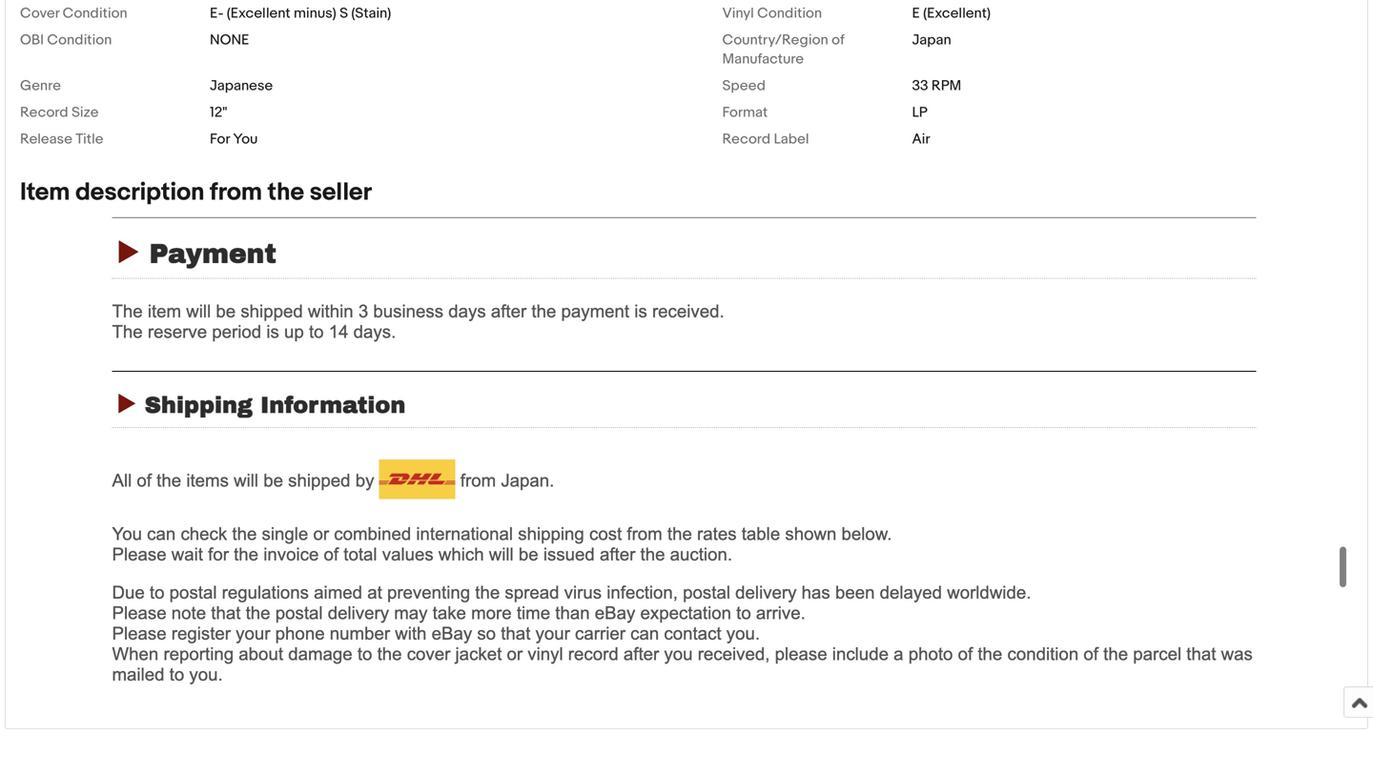 Task type: locate. For each thing, give the bounding box(es) containing it.
japanese
[[210, 77, 273, 94]]

e-
[[210, 5, 224, 22]]

(excellent
[[227, 5, 291, 22]]

condition for cover condition
[[63, 5, 127, 22]]

record size
[[20, 104, 99, 121]]

item
[[20, 178, 70, 207]]

minus)
[[294, 5, 336, 22]]

s
[[340, 5, 348, 22]]

(excellent)
[[923, 5, 991, 22]]

condition up country/region
[[757, 5, 822, 22]]

manufacture
[[722, 50, 804, 68]]

0 horizontal spatial record
[[20, 104, 68, 121]]

the
[[268, 178, 304, 207]]

of
[[832, 31, 845, 49]]

vinyl condition
[[722, 5, 822, 22]]

e
[[912, 5, 920, 22]]

air
[[912, 131, 930, 148]]

e- (excellent minus) s (stain)
[[210, 5, 391, 22]]

record for record size
[[20, 104, 68, 121]]

lp
[[912, 104, 928, 121]]

obi condition
[[20, 31, 112, 49]]

speed
[[722, 77, 766, 94]]

condition for vinyl condition
[[757, 5, 822, 22]]

country/region
[[722, 31, 829, 49]]

title
[[76, 131, 103, 148]]

0 vertical spatial record
[[20, 104, 68, 121]]

record
[[20, 104, 68, 121], [722, 131, 771, 148]]

for you
[[210, 131, 258, 148]]

rpm
[[932, 77, 962, 94]]

description
[[75, 178, 204, 207]]

record down format
[[722, 131, 771, 148]]

condition up obi condition
[[63, 5, 127, 22]]

1 vertical spatial record
[[722, 131, 771, 148]]

e (excellent)
[[912, 5, 991, 22]]

none
[[210, 31, 249, 49]]

record up release
[[20, 104, 68, 121]]

condition
[[63, 5, 127, 22], [757, 5, 822, 22], [47, 31, 112, 49]]

1 horizontal spatial record
[[722, 131, 771, 148]]

condition down cover condition
[[47, 31, 112, 49]]



Task type: describe. For each thing, give the bounding box(es) containing it.
release title
[[20, 131, 103, 148]]

format
[[722, 104, 768, 121]]

condition for obi condition
[[47, 31, 112, 49]]

item description from the seller
[[20, 178, 372, 207]]

japan
[[912, 31, 952, 49]]

country/region of manufacture
[[722, 31, 845, 68]]

33
[[912, 77, 929, 94]]

obi
[[20, 31, 44, 49]]

size
[[72, 104, 99, 121]]

genre
[[20, 77, 61, 94]]

you
[[233, 131, 258, 148]]

release
[[20, 131, 72, 148]]

record label
[[722, 131, 809, 148]]

cover condition
[[20, 5, 127, 22]]

cover
[[20, 5, 59, 22]]

12"
[[210, 104, 227, 121]]

for
[[210, 131, 230, 148]]

seller
[[310, 178, 372, 207]]

33 rpm
[[912, 77, 962, 94]]

record for record label
[[722, 131, 771, 148]]

label
[[774, 131, 809, 148]]

from
[[210, 178, 262, 207]]

(stain)
[[351, 5, 391, 22]]

vinyl
[[722, 5, 754, 22]]



Task type: vqa. For each thing, say whether or not it's contained in the screenshot.
from
yes



